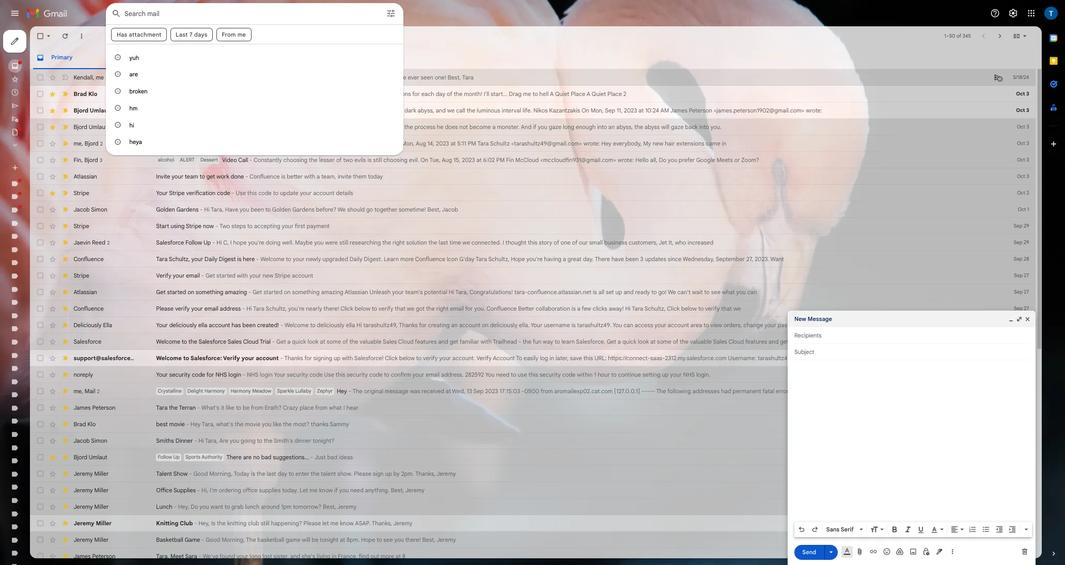 Task type: vqa. For each thing, say whether or not it's contained in the screenshot.
application
no



Task type: locate. For each thing, give the bounding box(es) containing it.
the left smith's
[[330, 547, 341, 556]]

alcohol link
[[33, 225, 59, 234]]

19 row from the top
[[37, 459, 1065, 479]]

that up orders,
[[902, 382, 915, 391]]

attachment
[[161, 39, 202, 48]]

0 vertical spatial you
[[766, 403, 778, 412]]

use up zephyr at the left bottom
[[405, 465, 418, 474]]

harmony meadow
[[288, 486, 339, 494]]

1 horizontal spatial gaze
[[839, 155, 855, 164]]

sep left the 11,
[[756, 134, 769, 143]]

pm
[[585, 175, 595, 184], [621, 196, 631, 205]]

click
[[426, 382, 442, 391], [834, 382, 850, 391], [481, 444, 497, 453]]

sales
[[285, 423, 302, 432], [479, 423, 496, 432], [892, 423, 909, 432]]

bjord umlaut for 22th row from the bottom
[[92, 134, 138, 143]]

best,
[[560, 93, 576, 102], [535, 258, 551, 267]]

verify right salesforce:
[[279, 444, 300, 453]]

a down "send"
[[422, 134, 426, 143]]

tara, for hi tara, have you been to golden gardens before? we should go together sometime! best, jacob
[[264, 258, 280, 267]]

row
[[37, 87, 1065, 107], [37, 107, 1065, 128], [37, 128, 1065, 149], [37, 149, 1065, 169], [37, 169, 1065, 190], [37, 190, 1065, 211], [37, 211, 1065, 231], [37, 231, 1065, 252], [37, 252, 1065, 273], [37, 273, 1065, 293], [37, 293, 1065, 314], [37, 314, 1065, 335], [37, 335, 1065, 355], [37, 355, 1065, 376], [37, 376, 1065, 397], [37, 397, 1065, 417], [37, 417, 1065, 438], [37, 438, 1065, 459], [37, 459, 1065, 479], [37, 479, 1065, 500], [37, 500, 1065, 521], [37, 521, 1065, 541], [37, 541, 1065, 562], [37, 562, 1065, 566]]

1 horizontal spatial like
[[341, 527, 352, 536]]

0 vertical spatial it
[[477, 155, 481, 164]]

at up saas-
[[813, 423, 820, 432]]

1
[[743, 465, 746, 474]]

0 horizontal spatial nhs
[[269, 465, 284, 474]]

1 blissful from the top
[[33, 473, 56, 482]]

atlassian for get started on something amazing - get started on something amazing atlassian unleash your team's potential hi tara, congratulations! tara-confluence.atlassian.net is all set up and ready to go! we can't wait to see what you can
[[92, 361, 121, 370]]

big
[[33, 423, 44, 432]]

me right "from"
[[297, 39, 308, 48]]

0 vertical spatial umlaut
[[112, 134, 138, 143]]

hey left the 'kendall,' at left
[[377, 93, 389, 102]]

tara,
[[264, 258, 280, 267], [569, 361, 585, 370], [252, 527, 269, 536], [256, 547, 273, 556]]

confluence.atlassian.net
[[660, 361, 739, 370]]

your up crystalline
[[195, 465, 210, 474]]

1 brad klo from the top
[[92, 113, 122, 122]]

what
[[903, 361, 919, 370], [411, 506, 428, 515]]

1 row from the top
[[37, 87, 1065, 107]]

snoozed link
[[33, 111, 62, 120]]

2 quick from the left
[[778, 423, 796, 432]]

16 row from the top
[[37, 397, 1065, 417]]

row containing deliciously ella
[[37, 397, 1065, 417]]

fin , bjord 3
[[92, 196, 128, 205]]

1 horizontal spatial on
[[355, 361, 363, 370]]

1 horizontal spatial amazing
[[402, 361, 429, 370]]

valuable up salesforce!
[[450, 423, 477, 432]]

heading
[[176, 67, 187, 77]]

0 horizontal spatial use
[[295, 237, 307, 246]]

17:15:03
[[625, 485, 650, 494]]

wed,
[[565, 485, 582, 494]]

an
[[761, 155, 769, 164], [564, 403, 572, 412]]

quick up 'https://connect-'
[[778, 423, 796, 432]]

none search field containing has attachment
[[132, 4, 504, 195]]

row containing kendall
[[37, 87, 1065, 107]]

list box
[[133, 59, 504, 186]]

2 daily from the left
[[437, 320, 453, 329]]

we
[[467, 134, 476, 143], [559, 134, 569, 143], [578, 299, 588, 308], [509, 382, 518, 391], [917, 382, 926, 391]]

6 row from the top
[[37, 190, 1065, 211]]

2 horizontal spatial abyss,
[[771, 155, 791, 164]]

solace
[[57, 374, 79, 383]]

whispers
[[57, 390, 87, 399]]

your left team
[[215, 217, 229, 226]]

0 vertical spatial mon,
[[739, 134, 755, 143]]

0 horizontal spatial 3
[[125, 197, 128, 205]]

1 horizontal spatial you're
[[360, 382, 381, 391]]

atlassian
[[92, 217, 121, 226], [92, 361, 121, 370], [431, 361, 460, 370]]

1 place from the left
[[714, 113, 732, 122]]

blissful serene
[[33, 473, 81, 482]]

0 vertical spatial if
[[491, 93, 495, 102]]

with right better at left
[[380, 217, 394, 226]]

, for fin
[[102, 196, 104, 205]]

0 vertical spatial klo
[[110, 113, 122, 122]]

umlaut for 21th row from the bottom of the 'main content' containing primary
[[111, 155, 134, 164]]

1 horizontal spatial alert
[[225, 196, 243, 204]]

aurora solace
[[33, 374, 79, 383]]

your down here
[[312, 341, 327, 350]]

row containing salesforce
[[37, 417, 1065, 438]]

some up saas-
[[822, 423, 839, 432]]

15 row from the top
[[37, 376, 1065, 397]]

your up please
[[216, 341, 231, 350]]

in right came
[[903, 175, 908, 184]]

daily left digest.
[[437, 320, 453, 329]]

4 row from the top
[[37, 149, 1065, 169]]

nhs left login.
[[854, 465, 869, 474]]

smiths dinner - hi tara, are you going to the smith's dinner tonight?
[[195, 547, 418, 556]]

0 horizontal spatial alcohol
[[33, 225, 59, 234]]

g'day
[[574, 320, 593, 329]]

account
[[616, 444, 644, 453]]

0 vertical spatial you.
[[888, 155, 902, 164]]

2 aurora from the top
[[33, 324, 55, 333]]

1 horizontal spatial ella
[[433, 403, 444, 412]]

0 horizontal spatial valuable
[[450, 423, 477, 432]]

blissful tranquil
[[33, 489, 84, 498]]

gardens
[[221, 258, 248, 267], [366, 258, 393, 267]]

row containing support@salesforce..
[[37, 438, 1065, 459]]

2 dark from the left
[[506, 134, 520, 143]]

1 jacob simon from the top
[[92, 258, 134, 267]]

0 vertical spatial back
[[440, 113, 456, 122]]

the up salesforce:
[[236, 423, 247, 432]]

2 simon from the top
[[114, 547, 134, 556]]

0 vertical spatial an
[[761, 155, 769, 164]]

harmony up be
[[288, 486, 314, 494]]

movie right 'best'
[[212, 527, 231, 536]]

jacob simon down james peterson
[[92, 547, 134, 556]]

search refinement toolbar list box
[[133, 31, 504, 55]]

0 horizontal spatial amazing
[[281, 361, 309, 370]]

0 horizontal spatial you're
[[310, 299, 330, 308]]

account left has
[[261, 403, 288, 412]]

blossom
[[33, 506, 61, 515]]

aug left 15,
[[552, 196, 565, 205]]

2 vertical spatial you're
[[360, 382, 381, 391]]

0 horizontal spatial we
[[372, 134, 383, 143]]

3 row from the top
[[37, 128, 1065, 149]]

1 horizontal spatial golden
[[340, 258, 364, 267]]

2 valuable from the left
[[863, 423, 890, 432]]

to inside navigation
[[77, 275, 83, 284]]

2 the from the left
[[821, 485, 833, 494]]

login up meadow
[[325, 465, 341, 474]]

time
[[562, 299, 577, 308]]

navigation
[[0, 33, 124, 566]]

see
[[455, 155, 466, 164], [889, 361, 901, 370]]

1 simon from the top
[[114, 258, 134, 267]]

1 bjord umlaut from the top
[[92, 134, 138, 143]]

1 dark from the left
[[428, 134, 442, 143]]

see up benjamin
[[455, 155, 466, 164]]

and left ready
[[780, 361, 792, 370]]

the left abyss
[[793, 155, 804, 164]]

the left most?
[[354, 527, 365, 536]]

2 brad klo from the top
[[92, 527, 120, 536]]

tue,
[[537, 196, 551, 205]]

bjord down kendall
[[92, 134, 111, 143]]

8 row from the top
[[37, 231, 1065, 252]]

bjord umlaut for 21th row from the bottom of the 'main content' containing primary
[[92, 155, 134, 164]]

aurora for aurora solace
[[33, 374, 55, 383]]

alcohol up the invite
[[197, 196, 218, 204]]

tarashultz49-
[[948, 444, 992, 453]]

blissful for blissful tranquil
[[33, 489, 56, 498]]

breeze down bradley link
[[33, 539, 56, 548]]

0 horizontal spatial a
[[688, 113, 692, 122]]

sep right 13
[[592, 485, 605, 494]]

0 horizontal spatial something
[[245, 361, 279, 370]]

sales down tarashultz49,
[[479, 423, 496, 432]]

1 horizontal spatial nhs
[[309, 465, 323, 474]]

sparkle
[[346, 486, 368, 494]]

peterson down mail
[[115, 506, 144, 515]]

your
[[195, 237, 210, 246], [195, 403, 210, 412], [664, 403, 678, 412], [195, 465, 210, 474], [342, 465, 357, 474]]

started down verify your email - get started with your new stripe account ‌ ‌ ‌ ‌ ‌ ‌ ‌ ‌ ‌ ‌ ‌ ‌ ‌ ‌ ‌ ‌ ‌ ‌ ‌ ‌ ‌ ‌ ‌ ‌ ‌ ‌ ‌ ‌ ‌ ‌ ‌ ‌ ‌ ‌ ‌ ‌ ‌ ‌ ‌ ‌ ‌ ‌ ‌ ‌ ‌ ‌ ‌ ‌ ‌ ‌ ‌ ‌ ‌ ‌ ‌ ‌ ‌ ‌ ‌ ‌ ‌ ‌ ‌ ‌ ‌ ‌ ‌ ‌ ‌ ‌ ‌ ‌ ‌ ‌ ‌ ‌ ‌ ‌ ‌ ‌
[[329, 361, 353, 370]]

1 gardens from the left
[[221, 258, 248, 267]]

1 vertical spatial alcohol
[[33, 225, 59, 234]]

jaevin reed 2
[[92, 299, 137, 308]]

6 aurora from the top
[[33, 390, 55, 399]]

the left lesser
[[386, 196, 397, 205]]

1 aurora from the top
[[33, 308, 55, 317]]

row containing fin
[[37, 190, 1065, 211]]

2 ella from the left
[[433, 403, 444, 412]]

1 horizontal spatial what
[[903, 361, 919, 370]]

the right got
[[533, 382, 544, 391]]

deliciously down please
[[212, 403, 246, 412]]

Search mail text field
[[156, 12, 454, 22]]

0 horizontal spatial up
[[217, 155, 225, 163]]

access
[[794, 403, 817, 412]]

on up "enough"
[[727, 134, 737, 143]]

3 left updates
[[801, 320, 804, 329]]

4 security from the left
[[675, 465, 701, 474]]

use
[[647, 465, 659, 474]]

1 horizontal spatial you.
[[888, 155, 902, 164]]

0 horizontal spatial into
[[747, 155, 759, 164]]

0 horizontal spatial gardens
[[221, 258, 248, 267]]

0500
[[656, 485, 674, 494]]

2 horizontal spatial started
[[329, 361, 353, 370]]

None checkbox
[[45, 154, 56, 164], [45, 195, 56, 206], [45, 216, 56, 226], [45, 237, 56, 247], [45, 257, 56, 268], [45, 299, 56, 309], [45, 423, 56, 433], [45, 464, 56, 474], [45, 485, 56, 495], [45, 526, 56, 536], [45, 547, 56, 557], [45, 154, 56, 164], [45, 195, 56, 206], [45, 216, 56, 226], [45, 237, 56, 247], [45, 257, 56, 268], [45, 299, 56, 309], [45, 423, 56, 433], [45, 464, 56, 474], [45, 485, 56, 495], [45, 526, 56, 536], [45, 547, 56, 557]]

brad klo for best movie
[[92, 527, 120, 536]]

9 row from the top
[[37, 252, 1065, 273]]

salesforce for salesforce follow up - hi c, i hope you're doing well. maybe you were still researching the right solution the last time we connected. i thought this story of one of our small business customers, jet it, who increased
[[195, 299, 230, 308]]

1 horizontal spatial back
[[857, 155, 873, 164]]

sent
[[33, 128, 48, 137]]

fin down me , bjord 2
[[92, 196, 102, 205]]

refresh image
[[76, 40, 87, 51]]

3 inside fin , bjord 3
[[125, 197, 128, 205]]

aurora down aurora breeze link
[[33, 341, 55, 350]]

a right hell
[[688, 113, 692, 122]]

brad klo for halloween watching movie month!
[[92, 113, 122, 122]]

the inside we come from a dark abyss, we end in a dark abyss, and we call the luminous interval life. nikos kazantzakis on mon, sep 11, 2023 at 10:24 am james peterson <james.peterson1902@gmail.com> wrote: link
[[583, 134, 594, 143]]

jacob up review
[[92, 258, 112, 267]]

None checkbox
[[45, 40, 56, 51], [45, 92, 56, 102], [45, 113, 56, 123], [45, 133, 56, 144], [45, 175, 56, 185], [45, 278, 56, 288], [45, 319, 56, 330], [45, 340, 56, 350], [45, 361, 56, 371], [45, 381, 56, 392], [45, 402, 56, 412], [45, 443, 56, 454], [45, 505, 56, 516], [45, 40, 56, 51], [45, 92, 56, 102], [45, 113, 56, 123], [45, 133, 56, 144], [45, 175, 56, 185], [45, 278, 56, 288], [45, 319, 56, 330], [45, 340, 56, 350], [45, 361, 56, 371], [45, 381, 56, 392], [45, 402, 56, 412], [45, 443, 56, 454], [45, 505, 56, 516]]

bliss for bliss link on the left bottom of page
[[33, 440, 48, 449]]

below down can't at the right of page
[[852, 382, 871, 391]]

look down access
[[798, 423, 811, 432]]

1 horizontal spatial best,
[[560, 93, 576, 102]]

1 security from the left
[[212, 465, 238, 474]]

monster.
[[621, 155, 650, 164]]

aurora for aurora whispers
[[33, 390, 55, 399]]

something up address
[[245, 361, 279, 370]]

2 bliss from the top
[[33, 456, 48, 465]]

None search field
[[132, 4, 504, 195]]

account down invite your team to get work done - confluence is better with a team, invite them today ‌ ‌ ‌ ‌ ‌ ‌ ‌ ‌ ‌ ‌ ‌ ‌ ‌ ‌ ‌ ‌ ‌ ‌ ‌ ‌ ‌ ‌ ‌ ‌ ‌ ‌ ‌ ‌ ‌ ‌ ‌ ‌ ‌ ‌ ‌ ‌ ‌ ‌ ‌ ‌ ‌ ‌ ‌ ‌ ‌ ‌ ‌ ‌ ‌ ‌ ‌ ‌ ‌ ‌ ‌ ‌ ‌ ‌ ‌ ‌ ‌ ‌ ‌ ‌ ‌ ‌ ‌ ‌ ‌ ‌ ‌ ‌ ‌ ‌ ‌
[[392, 237, 418, 246]]

2 brad from the top
[[92, 527, 107, 536]]

simon down james peterson
[[114, 547, 134, 556]]

more
[[501, 320, 517, 329]]

27,
[[933, 320, 942, 329]]

cloud
[[304, 423, 323, 432], [498, 423, 517, 432], [911, 423, 930, 432]]

2 nhs from the left
[[309, 465, 323, 474]]

2 horizontal spatial below
[[852, 382, 871, 391]]

0 horizontal spatial some
[[409, 423, 426, 432]]

1 horizontal spatial alcohol
[[197, 196, 218, 204]]

last
[[220, 39, 235, 48]]

2 horizontal spatial cloud
[[911, 423, 930, 432]]

trailhead
[[616, 423, 647, 432]]

1 horizontal spatial dark
[[506, 134, 520, 143]]

1 vertical spatial blissful
[[33, 489, 56, 498]]

2 look from the left
[[798, 423, 811, 432]]

🎃 image
[[411, 114, 420, 123]]

0 vertical spatial up
[[770, 361, 778, 370]]

a left team,
[[396, 217, 400, 226]]

verify
[[195, 341, 214, 350], [279, 444, 300, 453], [596, 444, 615, 453]]

bliss down bliss link on the left bottom of page
[[33, 456, 48, 465]]

5 row from the top
[[37, 169, 1065, 190]]

blissful
[[33, 473, 56, 482], [33, 489, 56, 498]]

scheduled link
[[33, 144, 71, 153]]

0 vertical spatial sep
[[756, 134, 769, 143]]

primary tab
[[37, 58, 167, 87]]

hey
[[377, 93, 389, 102], [752, 175, 765, 184], [421, 485, 434, 494], [238, 527, 251, 536]]

bliss down big
[[33, 440, 48, 449]]

1 features from the left
[[519, 423, 546, 432]]

stripe down the invite
[[211, 237, 231, 246]]

2 horizontal spatial on
[[603, 403, 611, 412]]

7 row from the top
[[37, 211, 1065, 231]]

4 aurora from the top
[[33, 357, 55, 366]]

blissful up blossom link
[[33, 489, 56, 498]]

3 aurora from the top
[[33, 341, 55, 350]]

1 vertical spatial can
[[780, 403, 792, 412]]

1 ella from the left
[[248, 403, 259, 412]]

0 vertical spatial bliss
[[33, 440, 48, 449]]

since
[[835, 320, 852, 329]]

alert inside row
[[225, 196, 243, 204]]

1 horizontal spatial into
[[874, 155, 887, 164]]

1 choosing from the left
[[354, 196, 384, 205]]

0 horizontal spatial an
[[564, 403, 572, 412]]

luminous
[[596, 134, 626, 143]]

1 bliss from the top
[[33, 440, 48, 449]]

2 blissful from the top
[[33, 489, 56, 498]]

confluence down congratulations! at the right
[[608, 382, 646, 391]]

login
[[286, 465, 302, 474], [325, 465, 341, 474]]

0 horizontal spatial started
[[209, 361, 233, 370]]

new
[[816, 175, 829, 184], [328, 341, 342, 350]]

1 vertical spatial back
[[857, 155, 873, 164]]

a
[[446, 93, 450, 102], [422, 134, 426, 143], [500, 134, 504, 143], [616, 155, 620, 164], [396, 217, 400, 226], [704, 320, 708, 329], [722, 382, 726, 391], [359, 423, 363, 432], [772, 423, 776, 432]]

0 horizontal spatial wrote:
[[730, 175, 750, 184]]

1 look from the left
[[385, 423, 398, 432]]

james down 'me , mail'
[[92, 506, 114, 515]]

2 gaze from the left
[[839, 155, 855, 164]]

the up 2312.my.salesforce.com
[[850, 423, 861, 432]]

5 aurora from the top
[[33, 374, 55, 383]]

salesforce down deliciously
[[92, 423, 127, 432]]

stripe
[[92, 237, 112, 246], [211, 237, 231, 246], [92, 279, 112, 288], [232, 279, 252, 288], [92, 341, 112, 350], [343, 341, 363, 350]]

is right the username
[[715, 403, 720, 412]]

gardens up using on the left of page
[[221, 258, 248, 267]]

, for kendall
[[116, 92, 118, 101]]

0 vertical spatial aug
[[520, 175, 533, 184]]

salesforce for salesforce
[[92, 423, 127, 432]]

1 sales from the left
[[285, 423, 302, 432]]

aurora for aurora bubbles
[[33, 357, 55, 366]]

noreply
[[92, 465, 116, 474]]

together
[[468, 258, 497, 267]]

0 vertical spatial new
[[816, 175, 829, 184]]

18 row from the top
[[37, 438, 1065, 459]]

bliss lush
[[33, 456, 66, 465]]

main content
[[37, 33, 1065, 566]]

thanks down got
[[499, 403, 522, 412]]

1 vertical spatial like
[[341, 527, 352, 536]]

dark up "process"
[[506, 134, 520, 143]]

1 horizontal spatial daily
[[437, 320, 453, 329]]

get left familiar
[[562, 423, 573, 432]]

2 inside jaevin reed 2
[[134, 300, 137, 308]]

daily left 'digest'
[[256, 320, 272, 329]]

1 vertical spatial brad
[[92, 527, 107, 536]]

17 row from the top
[[37, 417, 1065, 438]]

we
[[372, 134, 383, 143], [422, 258, 432, 267], [835, 361, 845, 370]]

2 horizontal spatial we
[[835, 361, 845, 370]]

1 daily from the left
[[256, 320, 272, 329]]

tara, for hey tara, what's the movie you like the most? thanks sammy
[[252, 527, 269, 536]]

maybe
[[369, 299, 391, 308]]

1 nhs from the left
[[269, 465, 284, 474]]

best, right sometime!
[[535, 258, 551, 267]]

is left better at left
[[352, 217, 357, 226]]

1 horizontal spatial use
[[405, 465, 418, 474]]

1 horizontal spatial month!
[[580, 113, 603, 122]]

your for your stripe verification code - use this code to update your account details ‌ ‌ ‌ ‌ ‌ ‌ ‌ ‌ ‌ ‌ ‌ ‌ ‌ ‌ ‌ ‌ ‌ ‌ ‌ ‌ ‌ ‌ ‌ ‌ ‌ ‌ ‌ ‌ ‌ ‌ ‌ ‌ ‌ ‌ ‌ ‌ ‌ ‌ ‌ ‌ ‌ ‌ ‌ ‌ ‌ ‌ ‌ ‌ ‌ ‌ ‌ ‌ ‌ ‌ ‌ ‌ ‌ ‌ ‌ ‌ ‌ ‌ ‌ ‌ ‌ ‌ ‌ ‌ ‌ ‌ ‌ ‌ ‌ ‌ ‌ ‌ ‌ ‌
[[195, 237, 210, 246]]

1 vertical spatial it
[[276, 506, 280, 515]]

0 vertical spatial blissful
[[33, 473, 56, 482]]

1 vertical spatial brad klo
[[92, 527, 120, 536]]

the
[[567, 113, 578, 122], [583, 134, 594, 143], [506, 155, 516, 164], [793, 155, 804, 164], [353, 175, 364, 184], [386, 196, 397, 205], [478, 299, 489, 308], [536, 299, 547, 308], [533, 382, 544, 391], [236, 423, 247, 432], [437, 423, 448, 432], [654, 423, 664, 432], [850, 423, 861, 432], [211, 506, 222, 515], [293, 527, 304, 536], [354, 527, 365, 536], [330, 547, 341, 556]]

you
[[673, 155, 684, 164], [835, 196, 847, 205], [300, 258, 312, 267], [393, 299, 405, 308], [921, 361, 933, 370], [328, 527, 339, 536], [287, 547, 299, 556]]

0 horizontal spatial thanks
[[356, 444, 379, 453]]

11 row from the top
[[37, 293, 1065, 314]]

your security code for nhs login - nhs login your security code use this security code to confirm your email address. 282592 you need to use this security code within 1 hour to continue setting up your nhs login.
[[195, 465, 888, 474]]

2 golden from the left
[[340, 258, 364, 267]]

1 vertical spatial what
[[411, 506, 428, 515]]

alert link
[[33, 241, 56, 251]]

1 vertical spatial use
[[405, 465, 418, 474]]

video call - constantly choosing the lesser of two evils is still choosing evil. on tue, aug 15, 2023 at 6:02 pm fin mccloud <mccloudfin931@gmail.com> wrote: hello all, do you prefer google meets or zoom?
[[278, 196, 949, 205]]

you down 'away!'
[[766, 403, 778, 412]]

21 row from the top
[[37, 500, 1065, 521]]

something
[[245, 361, 279, 370], [365, 361, 400, 370]]

it up franklin
[[477, 155, 481, 164]]

2 horizontal spatial click
[[834, 382, 850, 391]]

0 horizontal spatial still
[[424, 299, 435, 308]]

0 horizontal spatial choosing
[[354, 196, 384, 205]]

1 vertical spatial mon,
[[502, 175, 518, 184]]

1 the from the left
[[441, 485, 453, 494]]

2 bjord umlaut from the top
[[92, 155, 134, 164]]

can left access
[[780, 403, 792, 412]]

your right 'ella.' on the bottom right
[[664, 403, 678, 412]]

0 horizontal spatial up
[[417, 444, 426, 453]]

start
[[195, 279, 211, 288]]

benjamin
[[431, 175, 461, 184]]

serene
[[58, 473, 81, 482]]

movie right watching
[[356, 113, 377, 122]]

main content containing primary
[[37, 33, 1065, 566]]

2 jacob simon from the top
[[92, 547, 134, 556]]

1 vertical spatial you
[[607, 465, 619, 474]]

that down "end"
[[483, 155, 496, 164]]

10:24
[[807, 134, 824, 143]]

main menu image
[[12, 10, 25, 23]]

features down change
[[932, 423, 959, 432]]

best
[[195, 527, 210, 536]]

0 horizontal spatial abyss,
[[444, 134, 465, 143]]

starred
[[33, 95, 57, 104]]

code down signing
[[387, 465, 404, 474]]

, left mail
[[102, 485, 104, 494]]

this
[[209, 176, 221, 184]]

security down log
[[675, 465, 701, 474]]

wrote: inside we come from a dark abyss, we end in a dark abyss, and we call the luminous interval life. nikos kazantzakis on mon, sep 11, 2023 at 10:24 am james peterson <james.peterson1902@gmail.com> wrote: link
[[1008, 134, 1028, 143]]

0 horizontal spatial gaze
[[686, 155, 702, 164]]

2 some from the left
[[822, 423, 839, 432]]

more image
[[97, 40, 107, 51]]

1 vertical spatial james
[[92, 506, 114, 515]]

thought
[[312, 155, 340, 164]]

golden
[[195, 258, 219, 267], [340, 258, 364, 267]]

jacob for golden gardens - hi tara, have you been to golden gardens before? we should go together sometime! best, jacob
[[92, 258, 112, 267]]

1 vertical spatial right
[[546, 382, 561, 391]]

day
[[545, 113, 557, 122]]

your right please
[[239, 382, 254, 391]]

within
[[721, 465, 741, 474]]

harmony up what's
[[256, 486, 281, 494]]

1 horizontal spatial login
[[325, 465, 341, 474]]

1 into from the left
[[747, 155, 759, 164]]

halloween watching movie month!
[[283, 113, 404, 122]]

it
[[477, 155, 481, 164], [276, 506, 280, 515]]

3 sales from the left
[[892, 423, 909, 432]]

later,
[[695, 444, 711, 453]]

1 brad from the top
[[92, 113, 109, 122]]

alcohol inside row
[[197, 196, 218, 204]]

1 vertical spatial up
[[254, 299, 264, 308]]

your up was
[[516, 465, 530, 474]]

aurora for aurora breze
[[33, 341, 55, 350]]

3 cloud from the left
[[911, 423, 930, 432]]

schultz, up created!
[[332, 382, 359, 391]]

1 horizontal spatial the
[[821, 485, 833, 494]]

last
[[549, 299, 560, 308]]

cloud left 'trial'
[[304, 423, 323, 432]]

me inside list box
[[297, 39, 308, 48]]

2 horizontal spatial on
[[727, 134, 737, 143]]

2 cloud from the left
[[498, 423, 517, 432]]

a right 'trial'
[[359, 423, 363, 432]]

i
[[288, 299, 290, 308], [629, 299, 630, 308], [429, 506, 431, 515]]

for left creating
[[524, 403, 533, 412]]

0 vertical spatial up
[[217, 155, 225, 163]]

process
[[518, 155, 544, 164]]

upgraded
[[403, 320, 435, 329]]

aurora for aurora link
[[33, 308, 55, 317]]

0 vertical spatial alcohol
[[197, 196, 218, 204]]

customers,
[[786, 299, 822, 308]]

end
[[478, 134, 490, 143]]

, down primary tab
[[116, 92, 118, 101]]

addresses
[[866, 485, 900, 494]]



Task type: describe. For each thing, give the bounding box(es) containing it.
you left were
[[393, 299, 405, 308]]

we left got
[[509, 382, 518, 391]]

verify up your security code for nhs login - nhs login your security code use this security code to confirm your email address. 282592 you need to use this security code within 1 hour to continue setting up your nhs login.
[[529, 444, 547, 453]]

sparkle lullaby
[[346, 486, 389, 494]]

errors
[[970, 485, 990, 494]]

you right do
[[835, 196, 847, 205]]

1 vertical spatial 3
[[801, 320, 804, 329]]

the right what's
[[293, 527, 304, 536]]

has
[[290, 403, 301, 412]]

1 horizontal spatial if
[[666, 155, 671, 164]]

the up salesforce!
[[437, 423, 448, 432]]

2 horizontal spatial you're
[[658, 320, 678, 329]]

each
[[527, 113, 543, 122]]

invite your team to get work done - confluence is better with a team, invite them today ‌ ‌ ‌ ‌ ‌ ‌ ‌ ‌ ‌ ‌ ‌ ‌ ‌ ‌ ‌ ‌ ‌ ‌ ‌ ‌ ‌ ‌ ‌ ‌ ‌ ‌ ‌ ‌ ‌ ‌ ‌ ‌ ‌ ‌ ‌ ‌ ‌ ‌ ‌ ‌ ‌ ‌ ‌ ‌ ‌ ‌ ‌ ‌ ‌ ‌ ‌ ‌ ‌ ‌ ‌ ‌ ‌ ‌ ‌ ‌ ‌ ‌ ‌ ‌ ‌ ‌ ‌ ‌ ‌ ‌ ‌ ‌ ‌ ‌ ‌
[[195, 217, 618, 226]]

tara schultz, your daily digest is here - welcome to your newly upgraded daily digest. learn more confluence icon g'day tara schultz, hope you're having a great day. there have been 3 updates since wednesday, september 27, 2023. want
[[195, 320, 980, 329]]

1 horizontal spatial below
[[499, 444, 519, 453]]

hope
[[292, 299, 308, 308]]

me up fin , bjord 3
[[92, 175, 102, 184]]

inbox
[[33, 78, 53, 87]]

there
[[744, 320, 763, 329]]

0 horizontal spatial best,
[[535, 258, 551, 267]]

tara up 'best'
[[195, 506, 209, 515]]

1 horizontal spatial abyss,
[[522, 134, 543, 143]]

your left team's
[[490, 361, 505, 370]]

1 vertical spatial on
[[491, 175, 500, 184]]

for left signing
[[381, 444, 390, 453]]

hi left tarashultz49,
[[446, 403, 452, 412]]

1 some from the left
[[409, 423, 426, 432]]

go
[[458, 258, 466, 267]]

login.
[[871, 465, 888, 474]]

nearly
[[382, 382, 403, 391]]

hi up 'now'
[[255, 258, 262, 267]]

for up your deliciously ella account has been created! - welcome to deliciously ella hi tarashultz49, thanks for creating an account on deliciously ella. your username is tarashultz49. you can access your account area to view orders, change your password,
[[582, 382, 591, 391]]

bjord up fin , bjord 3
[[106, 175, 123, 184]]

0 horizontal spatial i
[[288, 299, 290, 308]]

2023 right 15,
[[578, 196, 594, 205]]

1 horizontal spatial get
[[562, 423, 573, 432]]

at left the 6:02
[[596, 196, 602, 205]]

you right are at the left of the page
[[287, 547, 299, 556]]

1 horizontal spatial click
[[481, 444, 497, 453]]

we right time
[[578, 299, 588, 308]]

has
[[146, 39, 159, 48]]

1 vertical spatial wrote:
[[730, 175, 750, 184]]

2 horizontal spatial get
[[975, 423, 986, 432]]

heading inside primary tab list
[[176, 67, 187, 77]]

schultz
[[613, 175, 637, 184]]

1 horizontal spatial i
[[429, 506, 431, 515]]

aurora for aurora breeze
[[33, 324, 55, 333]]

umlaut for 22th row from the bottom
[[112, 134, 138, 143]]

2 horizontal spatial salesforce
[[248, 423, 283, 432]]

a right become
[[616, 155, 620, 164]]

we left "end"
[[467, 134, 476, 143]]

hair
[[831, 175, 844, 184]]

list box containing hi
[[133, 59, 504, 186]]

collaboration
[[670, 382, 713, 391]]

and
[[651, 155, 665, 164]]

0 vertical spatial use
[[295, 237, 307, 246]]

jacob simon for golden gardens
[[92, 258, 134, 267]]

1 gaze from the left
[[686, 155, 702, 164]]

jacob up time
[[553, 258, 573, 267]]

in right "end"
[[492, 134, 498, 143]]

were
[[407, 299, 423, 308]]

your up golden gardens - hi tara, have you been to golden gardens before? we should go together sometime! best, jacob
[[375, 237, 390, 246]]

1 vertical spatial bubbles
[[33, 556, 60, 565]]

promotions tab
[[176, 67, 187, 77]]

3 deliciously from the left
[[613, 403, 647, 412]]

row containing noreply
[[37, 459, 1065, 479]]

0 horizontal spatial follow
[[197, 155, 215, 163]]

it's
[[434, 93, 444, 102]]

me right drag
[[654, 113, 664, 122]]

12 row from the top
[[37, 314, 1065, 335]]

3 nhs from the left
[[854, 465, 869, 474]]

account up familiar
[[574, 403, 601, 412]]

0 vertical spatial we
[[372, 134, 383, 143]]

2312.my.salesforce.com
[[831, 444, 909, 453]]

0 vertical spatial can
[[934, 361, 946, 370]]

1 something from the left
[[245, 361, 279, 370]]

saas-
[[813, 444, 831, 453]]

if inside hey kendall, yep, it's a big mistake if i've ever seen one! best, tara link
[[491, 93, 495, 102]]

promotions image
[[176, 67, 187, 77]]

bliss link
[[33, 440, 48, 449]]

drafts link
[[33, 161, 55, 170]]

in right log
[[687, 444, 693, 453]]

aurora breze
[[33, 341, 76, 350]]

3 security from the left
[[434, 465, 460, 474]]

2 horizontal spatial movie
[[356, 113, 377, 122]]

1 horizontal spatial up
[[254, 299, 264, 308]]

0 vertical spatial you're
[[310, 299, 330, 308]]

increased
[[860, 299, 892, 308]]

unleash
[[462, 361, 488, 370]]

2 quiet from the left
[[740, 113, 758, 122]]

few
[[727, 382, 739, 391]]

can't
[[847, 361, 863, 370]]

me left mail
[[92, 485, 102, 494]]

digest
[[274, 320, 295, 329]]

place
[[375, 506, 392, 515]]

sep inside we come from a dark abyss, we end in a dark abyss, and we call the luminous interval life. nikos kazantzakis on mon, sep 11, 2023 at 10:24 am james peterson <james.peterson1902@gmail.com> wrote: link
[[756, 134, 769, 143]]

your up sparkle
[[342, 465, 357, 474]]

golden gardens - hi tara, have you been to golden gardens before? we should go together sometime! best, jacob
[[195, 258, 573, 267]]

watching
[[322, 113, 354, 122]]

1 vertical spatial we
[[422, 258, 432, 267]]

brad for halloween watching movie month!
[[92, 113, 109, 122]]

digest.
[[455, 320, 478, 329]]

blissful for blissful serene
[[33, 473, 56, 482]]

one!
[[544, 93, 558, 102]]

1 login from the left
[[286, 465, 302, 474]]

1 vertical spatial aug
[[552, 196, 565, 205]]

using
[[213, 279, 231, 288]]

team,
[[402, 217, 420, 226]]

2 choosing from the left
[[479, 196, 510, 205]]

2 gardens from the left
[[366, 258, 393, 267]]

0 horizontal spatial see
[[455, 155, 466, 164]]

permanent
[[916, 485, 952, 494]]

2023 left 17:15:03
[[607, 485, 623, 494]]

the left terran
[[211, 506, 222, 515]]

2 a from the left
[[733, 113, 738, 122]]

1 vertical spatial see
[[889, 361, 901, 370]]

(no
[[226, 175, 237, 184]]

you right and
[[673, 155, 684, 164]]

me , mail
[[92, 485, 119, 494]]

0 horizontal spatial below
[[443, 382, 463, 391]]

23 row from the top
[[37, 541, 1065, 562]]

we come from a dark abyss, we end in a dark abyss, and we call the luminous interval life. nikos kazantzakis on mon, sep 11, 2023 at 10:24 am james peterson <james.peterson1902@gmail.com> wrote: link
[[195, 133, 1065, 144]]

welcome up crystalline
[[195, 444, 227, 453]]

1 horizontal spatial fin
[[633, 196, 643, 205]]

1 a from the left
[[688, 113, 692, 122]]

1 vertical spatial an
[[564, 403, 572, 412]]

and left caution
[[300, 175, 313, 184]]

with up welcome to salesforce: verify your account - thanks for signing up with salesforce! click below to verify your account. verify account to easily log in later, save this url: https://connect-saas-2312.my.salesforce.com username: tarashultz49-hh8c@
[[601, 423, 615, 432]]

jacob for smiths dinner - hi tara, are you going to the smith's dinner tonight?
[[92, 547, 112, 556]]

hey down terran
[[238, 527, 251, 536]]

bjord up me , bjord 2
[[92, 155, 109, 164]]

hey right zephyr at the left bottom
[[421, 485, 434, 494]]

22 row from the top
[[37, 521, 1065, 541]]

your for your deliciously ella account has been created! - welcome to deliciously ella hi tarashultz49, thanks for creating an account on deliciously ella. your username is tarashultz49. you can access your account area to view orders, change your password,
[[195, 403, 210, 412]]

2 deliciously from the left
[[396, 403, 431, 412]]

2 inside me , bjord 2
[[125, 176, 128, 184]]

data
[[45, 423, 61, 432]]

0 vertical spatial bubbles
[[57, 357, 83, 366]]

brad for best movie
[[92, 527, 107, 536]]

for left each
[[516, 113, 525, 122]]

7
[[237, 39, 241, 48]]

smith's
[[342, 547, 366, 556]]

at left 5:11
[[563, 175, 570, 184]]

tara up created!
[[316, 382, 331, 391]]

september
[[895, 320, 931, 329]]

clicks
[[741, 382, 759, 391]]

klo for halloween watching movie month!
[[110, 113, 122, 122]]

2 inside kendall , me 2
[[132, 94, 135, 101]]

2 row from the top
[[37, 107, 1065, 128]]

or
[[918, 196, 925, 205]]

row containing james peterson
[[37, 500, 1065, 521]]

verify up tarashultz49,
[[473, 382, 492, 391]]

please
[[195, 382, 217, 391]]

to
[[645, 444, 653, 453]]

1 cloud from the left
[[304, 423, 323, 432]]

learn
[[480, 320, 499, 329]]

0 vertical spatial breeze
[[57, 324, 80, 333]]

1 vertical spatial peterson
[[115, 506, 144, 515]]

password,
[[973, 403, 1006, 412]]

1 month! from the left
[[379, 113, 404, 122]]

evil.
[[511, 196, 524, 205]]

your up 'harmony meadow'
[[302, 444, 318, 453]]

1 horizontal spatial thanks
[[499, 403, 522, 412]]

Message Body text field
[[993, 456, 1065, 566]]

13 row from the top
[[37, 335, 1065, 355]]

, for me
[[102, 175, 104, 184]]

tara, up please verify your email address - hi tara schultz, you're nearly there! click below to verify that we got the right email for you. confluence better collaboration is a few clicks away! hi tara schultz, click below to verify that we
[[569, 361, 585, 370]]

aurora link
[[33, 308, 55, 317]]

lesser
[[399, 196, 419, 205]]

schultz, down go!
[[806, 382, 832, 391]]

team
[[231, 217, 248, 226]]

amazing link
[[33, 258, 63, 267]]

1 amazing from the left
[[281, 361, 309, 370]]

0 vertical spatial been
[[313, 258, 330, 267]]

from
[[277, 39, 295, 48]]

2 amazing from the left
[[402, 361, 429, 370]]

updates
[[806, 320, 833, 329]]

2 horizontal spatial verify
[[596, 444, 615, 453]]

stripe left 'now'
[[232, 279, 252, 288]]

is right evils at the top of page
[[459, 196, 465, 205]]

1 horizontal spatial peterson
[[861, 134, 891, 143]]

1 deliciously from the left
[[212, 403, 246, 412]]

crystalline
[[197, 486, 227, 494]]

hi
[[162, 152, 168, 161]]

is left all
[[741, 361, 747, 370]]

hi right 'away!'
[[782, 382, 789, 391]]

2 place from the left
[[760, 113, 778, 122]]

from right place
[[394, 506, 410, 515]]

tara right g'day
[[595, 320, 609, 329]]

1 horizontal spatial an
[[761, 155, 769, 164]]

2 vertical spatial on
[[526, 196, 535, 205]]

1 horizontal spatial verify
[[279, 444, 300, 453]]

advanced search options image
[[479, 6, 500, 27]]

trial
[[325, 423, 339, 432]]

better
[[648, 382, 668, 391]]

0 horizontal spatial verify
[[195, 341, 214, 350]]

0 horizontal spatial movie
[[212, 527, 231, 536]]

1 horizontal spatial mon,
[[739, 134, 755, 143]]

your left 'digest'
[[239, 320, 254, 329]]

tara up send back your suggestions for each day of the month! i'll start... drag me to hell a quiet place a quiet place 2 on the top
[[578, 93, 592, 102]]

1 vertical spatial still
[[424, 299, 435, 308]]

alcohol inside navigation
[[33, 225, 59, 234]]

hi right potential
[[561, 361, 568, 370]]

1 horizontal spatial wrote:
[[772, 196, 793, 205]]

mail
[[106, 485, 119, 494]]

days
[[243, 39, 259, 48]]

new
[[993, 395, 1008, 404]]

new message dialog
[[985, 389, 1065, 566]]

2 vertical spatial we
[[835, 361, 845, 370]]

2 harmony from the left
[[288, 486, 314, 494]]

1 golden from the left
[[195, 258, 219, 267]]

orders,
[[905, 403, 928, 412]]

welcome down 'doing'
[[326, 320, 356, 329]]

Subject field
[[993, 435, 1065, 446]]

from right be
[[314, 506, 329, 515]]

2 vertical spatial up
[[828, 465, 836, 474]]

1 quiet from the left
[[694, 113, 712, 122]]

your for your security code for nhs login - nhs login your security code use this security code to confirm your email address. 282592 you need to use this security code within 1 hour to continue setting up your nhs login.
[[195, 465, 210, 474]]

two
[[275, 279, 288, 288]]

tara down become
[[597, 175, 611, 184]]

send back your suggestions for each day of the month! i'll start... drag me to hell a quiet place a quiet place 2
[[420, 113, 783, 122]]

abyss
[[806, 155, 825, 164]]

0 horizontal spatial get
[[258, 217, 269, 226]]

your right access
[[818, 403, 833, 412]]

atlassian for invite your team to get work done - confluence is better with a team, invite them today ‌ ‌ ‌ ‌ ‌ ‌ ‌ ‌ ‌ ‌ ‌ ‌ ‌ ‌ ‌ ‌ ‌ ‌ ‌ ‌ ‌ ‌ ‌ ‌ ‌ ‌ ‌ ‌ ‌ ‌ ‌ ‌ ‌ ‌ ‌ ‌ ‌ ‌ ‌ ‌ ‌ ‌ ‌ ‌ ‌ ‌ ‌ ‌ ‌ ‌ ‌ ‌ ‌ ‌ ‌ ‌ ‌ ‌ ‌ ‌ ‌ ‌ ‌ ‌ ‌ ‌ ‌ ‌ ‌ ‌ ‌ ‌ ‌ ‌ ‌
[[92, 217, 121, 226]]

1 vertical spatial should
[[434, 258, 456, 267]]

2023 right the 11,
[[780, 134, 797, 143]]

and up tarashultz49-
[[961, 423, 974, 432]]

the left 'last'
[[536, 299, 547, 308]]

simon for smiths dinner
[[114, 547, 134, 556]]

support@salesforce..
[[92, 444, 167, 453]]

1 quick from the left
[[365, 423, 383, 432]]

0 horizontal spatial breeze
[[33, 539, 56, 548]]

2 something from the left
[[365, 361, 400, 370]]

the left fun
[[654, 423, 664, 432]]

0 vertical spatial on
[[727, 134, 737, 143]]

at left wed,
[[557, 485, 564, 494]]

1 horizontal spatial you
[[766, 403, 778, 412]]

hi left "c,"
[[271, 299, 277, 308]]

14 row from the top
[[37, 355, 1065, 376]]

0 vertical spatial should
[[431, 155, 453, 164]]

better
[[359, 217, 379, 226]]

1 horizontal spatial follow
[[232, 299, 253, 308]]

me right kendall
[[120, 92, 130, 101]]

0 horizontal spatial aug
[[520, 175, 533, 184]]

1 horizontal spatial up
[[770, 361, 778, 370]]

0 horizontal spatial click
[[426, 382, 442, 391]]

food for thought - whoever fights monsters should see to it that in the process he does not become a monster. and if you gaze long enough into an abyss, the abyss will gaze back into you.
[[283, 155, 902, 164]]

0 horizontal spatial it
[[276, 506, 280, 515]]

0 horizontal spatial what
[[411, 506, 428, 515]]

search mail image
[[136, 8, 155, 26]]

creating
[[535, 403, 562, 412]]

1 valuable from the left
[[450, 423, 477, 432]]

stripe up jaevin
[[92, 279, 112, 288]]

klo for best movie
[[109, 527, 120, 536]]

2 into from the left
[[874, 155, 887, 164]]

20 row from the top
[[37, 479, 1065, 500]]

1 vertical spatial pm
[[621, 196, 631, 205]]

schultz, left hope
[[611, 320, 637, 329]]

2 sales from the left
[[479, 423, 496, 432]]

2 vertical spatial been
[[303, 403, 320, 412]]

hi right dinner
[[248, 547, 255, 556]]

tara, for hi tara, are you going to the smith's dinner tonight?
[[256, 547, 273, 556]]

jacob simon for smiths dinner
[[92, 547, 134, 556]]

for up delight harmony
[[258, 465, 268, 474]]

row containing jaevin reed
[[37, 293, 1065, 314]]

code left the update
[[323, 237, 340, 246]]

jet
[[824, 299, 834, 308]]

1 horizontal spatial james
[[838, 134, 860, 143]]

1 vertical spatial been
[[782, 320, 799, 329]]

1 horizontal spatial right
[[546, 382, 561, 391]]

1 harmony from the left
[[256, 486, 281, 494]]

your up "address." in the bottom of the page
[[549, 444, 564, 453]]

your deliciously ella account has been created! - welcome to deliciously ella hi tarashultz49, thanks for creating an account on deliciously ella. your username is tarashultz49. you can access your account area to view orders, change your password,
[[195, 403, 1006, 412]]

2 security from the left
[[359, 465, 385, 474]]

bliss for bliss lush
[[33, 456, 48, 465]]

0 vertical spatial right
[[491, 299, 506, 308]]

0 vertical spatial best,
[[560, 93, 576, 102]]

kendall , me 2
[[92, 92, 135, 101]]

code up delight
[[240, 465, 256, 474]]

from me
[[277, 39, 308, 48]]

bradley
[[33, 523, 58, 532]]

5:11
[[572, 175, 583, 184]]

1 vertical spatial up
[[417, 444, 426, 453]]

stripe up review
[[92, 237, 112, 246]]

account down 'trial'
[[320, 444, 349, 453]]

1 horizontal spatial movie
[[306, 527, 326, 536]]

2 month! from the left
[[580, 113, 603, 122]]

10 row from the top
[[37, 273, 1065, 293]]

and down creating
[[548, 423, 560, 432]]

2 features from the left
[[932, 423, 959, 432]]

you up orders,
[[921, 361, 933, 370]]

2 horizontal spatial i
[[629, 299, 630, 308]]

team's
[[507, 361, 529, 370]]

6:02
[[604, 196, 619, 205]]

your up following
[[838, 465, 853, 474]]

1 horizontal spatial still
[[466, 196, 478, 205]]

familiar
[[575, 423, 599, 432]]

primary tab list
[[37, 58, 1065, 87]]

we up orders,
[[917, 382, 926, 391]]

you down erath?
[[328, 527, 339, 536]]

1 vertical spatial sep
[[592, 485, 605, 494]]

1 vertical spatial new
[[328, 341, 342, 350]]

we left call
[[559, 134, 569, 143]]

your left first
[[352, 279, 367, 288]]

small
[[737, 299, 754, 308]]

code down "work" in the left of the page
[[271, 237, 288, 246]]

0 horizontal spatial back
[[440, 113, 456, 122]]

tara down ready
[[790, 382, 804, 391]]

24 row from the top
[[37, 562, 1065, 566]]

https://connect-
[[760, 444, 813, 453]]

mccloud
[[644, 196, 674, 205]]

1 horizontal spatial started
[[271, 341, 294, 350]]

at up signing
[[400, 423, 407, 432]]

0 horizontal spatial you.
[[593, 382, 607, 391]]

0 vertical spatial pm
[[585, 175, 595, 184]]

crazy
[[354, 506, 373, 515]]

salesforce follow up - hi c, i hope you're doing well. maybe you were still researching the right solution the last time we connected. i thought this story of one of our small business customers, jet it, who increased
[[195, 299, 892, 308]]

0 vertical spatial what
[[903, 361, 919, 370]]

0 horizontal spatial fin
[[92, 196, 102, 205]]

extensions
[[846, 175, 881, 184]]

gmail image
[[33, 6, 89, 27]]

alert inside navigation
[[33, 241, 56, 251]]

0 horizontal spatial on
[[235, 361, 243, 370]]

2 login from the left
[[325, 465, 341, 474]]

a left few
[[722, 382, 726, 391]]

0 vertical spatial like
[[282, 506, 293, 515]]

navigation containing inbox
[[0, 33, 124, 566]]

at inside we come from a dark abyss, we end in a dark abyss, and we call the luminous interval life. nikos kazantzakis on mon, sep 11, 2023 at 10:24 am james peterson <james.peterson1902@gmail.com> wrote: link
[[798, 134, 805, 143]]

simon for golden gardens
[[114, 258, 134, 267]]

is left here
[[297, 320, 302, 329]]

hear
[[433, 506, 448, 515]]

aurora bubbles
[[33, 357, 83, 366]]



